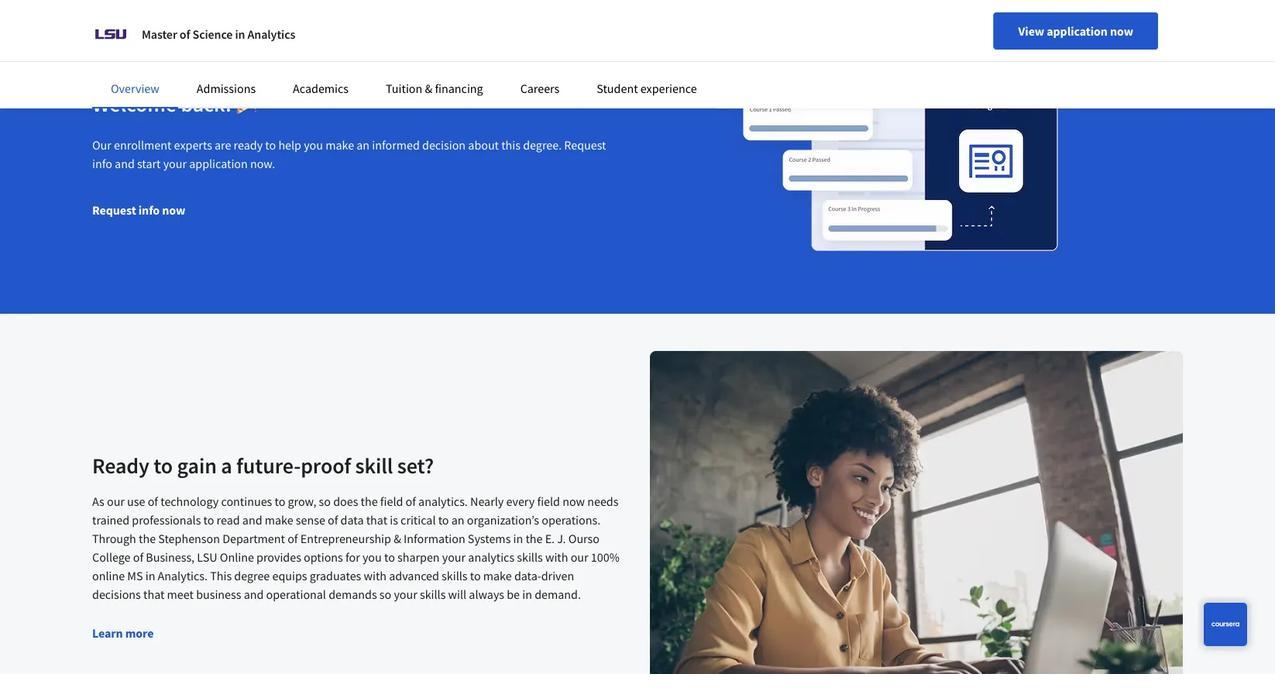 Task type: locate. For each thing, give the bounding box(es) containing it.
1 horizontal spatial &
[[425, 81, 433, 96]]

and
[[115, 156, 135, 172], [242, 512, 262, 528], [244, 587, 264, 602]]

0 vertical spatial you
[[304, 138, 323, 153]]

1 horizontal spatial info
[[139, 203, 160, 218]]

grow,
[[288, 494, 316, 509]]

degree
[[234, 568, 270, 583]]

info
[[92, 156, 112, 172], [139, 203, 160, 218]]

and left start on the left top of page
[[115, 156, 135, 172]]

2 horizontal spatial your
[[442, 549, 466, 565]]

of right use
[[148, 494, 158, 509]]

an left informed
[[357, 138, 370, 153]]

you right for
[[363, 549, 382, 565]]

field up is
[[380, 494, 403, 509]]

set?
[[397, 452, 434, 479]]

1 field from the left
[[380, 494, 403, 509]]

use
[[127, 494, 145, 509]]

0 horizontal spatial that
[[143, 587, 165, 602]]

make down grow,
[[265, 512, 293, 528]]

so
[[319, 494, 331, 509], [380, 587, 391, 602]]

1 horizontal spatial you
[[363, 549, 382, 565]]

1 horizontal spatial an
[[452, 512, 465, 528]]

this
[[210, 568, 232, 583]]

your
[[163, 156, 187, 172], [442, 549, 466, 565], [394, 587, 417, 602]]

in right be at the left bottom of page
[[522, 587, 532, 602]]

1 vertical spatial an
[[452, 512, 465, 528]]

ourso
[[569, 531, 600, 546]]

make down analytics
[[483, 568, 512, 583]]

meet
[[167, 587, 194, 602]]

degree.
[[523, 138, 562, 153]]

you inside our enrollment experts are ready to help you make an informed decision about this degree. request info and start your application now.
[[304, 138, 323, 153]]

informed
[[372, 138, 420, 153]]

field
[[380, 494, 403, 509], [537, 494, 560, 509]]

so right demands
[[380, 587, 391, 602]]

to
[[265, 138, 276, 153], [154, 452, 173, 479], [275, 494, 285, 509], [203, 512, 214, 528], [438, 512, 449, 528], [384, 549, 395, 565], [470, 568, 481, 583]]

academics link
[[293, 81, 349, 96]]

needs
[[587, 494, 619, 509]]

request
[[564, 138, 606, 153], [92, 203, 136, 218]]

to up always
[[470, 568, 481, 583]]

be
[[507, 587, 520, 602]]

0 horizontal spatial your
[[163, 156, 187, 172]]

stephenson
[[158, 531, 220, 546]]

with up demands
[[364, 568, 387, 583]]

0 horizontal spatial request
[[92, 203, 136, 218]]

1 vertical spatial now
[[162, 203, 185, 218]]

ms
[[127, 568, 143, 583]]

1 horizontal spatial application
[[1047, 23, 1108, 39]]

will
[[448, 587, 467, 602]]

that
[[366, 512, 387, 528], [143, 587, 165, 602]]

to left gain
[[154, 452, 173, 479]]

lsu
[[197, 549, 217, 565]]

2 horizontal spatial now
[[1110, 23, 1134, 39]]

1 horizontal spatial our
[[571, 549, 589, 565]]

request right degree.
[[564, 138, 606, 153]]

0 horizontal spatial you
[[304, 138, 323, 153]]

are
[[215, 138, 231, 153]]

application right view
[[1047, 23, 1108, 39]]

1 vertical spatial so
[[380, 587, 391, 602]]

your down information
[[442, 549, 466, 565]]

and down degree
[[244, 587, 264, 602]]

request info now
[[92, 203, 185, 218]]

info down our
[[92, 156, 112, 172]]

of up provides
[[288, 531, 298, 546]]

an down "analytics."
[[452, 512, 465, 528]]

so left does
[[319, 494, 331, 509]]

information
[[404, 531, 465, 546]]

the right does
[[361, 494, 378, 509]]

application down 'are'
[[189, 156, 248, 172]]

make inside our enrollment experts are ready to help you make an informed decision about this degree. request info and start your application now.
[[326, 138, 354, 153]]

info down start on the left top of page
[[139, 203, 160, 218]]

an
[[357, 138, 370, 153], [452, 512, 465, 528]]

skills up will at the left
[[442, 568, 468, 583]]

our right as at the left bottom of the page
[[107, 494, 125, 509]]

1 horizontal spatial request
[[564, 138, 606, 153]]

an inside our enrollment experts are ready to help you make an informed decision about this degree. request info and start your application now.
[[357, 138, 370, 153]]

1 vertical spatial &
[[394, 531, 401, 546]]

operations.
[[542, 512, 601, 528]]

0 vertical spatial info
[[92, 156, 112, 172]]

admissions
[[197, 81, 256, 96]]

does
[[333, 494, 358, 509]]

provides
[[257, 549, 301, 565]]

now
[[1110, 23, 1134, 39], [162, 203, 185, 218], [563, 494, 585, 509]]

0 horizontal spatial make
[[265, 512, 293, 528]]

0 vertical spatial and
[[115, 156, 135, 172]]

your down experts
[[163, 156, 187, 172]]

business
[[196, 587, 241, 602]]

0 vertical spatial your
[[163, 156, 187, 172]]

data-
[[514, 568, 541, 583]]

0 vertical spatial application
[[1047, 23, 1108, 39]]

this
[[501, 138, 521, 153]]

0 vertical spatial now
[[1110, 23, 1134, 39]]

& right tuition
[[425, 81, 433, 96]]

that left meet
[[143, 587, 165, 602]]

0 horizontal spatial with
[[364, 568, 387, 583]]

0 horizontal spatial info
[[92, 156, 112, 172]]

business,
[[146, 549, 195, 565]]

make right help
[[326, 138, 354, 153]]

info inside our enrollment experts are ready to help you make an informed decision about this degree. request info and start your application now.
[[92, 156, 112, 172]]

1 vertical spatial info
[[139, 203, 160, 218]]

of
[[180, 26, 190, 42], [148, 494, 158, 509], [406, 494, 416, 509], [328, 512, 338, 528], [288, 531, 298, 546], [133, 549, 143, 565]]

of left 'data'
[[328, 512, 338, 528]]

0 vertical spatial make
[[326, 138, 354, 153]]

1 vertical spatial application
[[189, 156, 248, 172]]

skills left will at the left
[[420, 587, 446, 602]]

skills
[[517, 549, 543, 565], [442, 568, 468, 583], [420, 587, 446, 602]]

advanced
[[389, 568, 439, 583]]

field right every
[[537, 494, 560, 509]]

that left is
[[366, 512, 387, 528]]

0 horizontal spatial application
[[189, 156, 248, 172]]

2 vertical spatial your
[[394, 587, 417, 602]]

trained
[[92, 512, 130, 528]]

in right ms at the left bottom of the page
[[145, 568, 155, 583]]

0 vertical spatial our
[[107, 494, 125, 509]]

0 vertical spatial request
[[564, 138, 606, 153]]

1 vertical spatial you
[[363, 549, 382, 565]]

0 vertical spatial that
[[366, 512, 387, 528]]

to down "analytics."
[[438, 512, 449, 528]]

1 vertical spatial request
[[92, 203, 136, 218]]

the left e.
[[526, 531, 543, 546]]

of up the "critical" on the left of page
[[406, 494, 416, 509]]

continues
[[221, 494, 272, 509]]

0 horizontal spatial now
[[162, 203, 185, 218]]

and up department
[[242, 512, 262, 528]]

now inside as our use of technology continues to grow, so does the field of analytics. nearly every field now needs trained professionals to read and make sense of data that is critical to an organization's operations. through the stephenson department of entrepreneurship & information systems in the e. j. ourso college of business, lsu online provides options for you to sharpen your analytics skills with our 100% online ms in analytics. this degree equips graduates with advanced skills to make data-driven decisions that meet business and operational demands so your skills will always be in demand.
[[563, 494, 585, 509]]

skills up 'data-'
[[517, 549, 543, 565]]

in
[[235, 26, 245, 42], [513, 531, 523, 546], [145, 568, 155, 583], [522, 587, 532, 602]]

your inside our enrollment experts are ready to help you make an informed decision about this degree. request info and start your application now.
[[163, 156, 187, 172]]

0 horizontal spatial field
[[380, 494, 403, 509]]

with
[[545, 549, 568, 565], [364, 568, 387, 583]]

student experience link
[[597, 81, 697, 96]]

e.
[[545, 531, 555, 546]]

our
[[107, 494, 125, 509], [571, 549, 589, 565]]

as our use of technology continues to grow, so does the field of analytics. nearly every field now needs trained professionals to read and make sense of data that is critical to an organization's operations. through the stephenson department of entrepreneurship & information systems in the e. j. ourso college of business, lsu online provides options for you to sharpen your analytics skills with our 100% online ms in analytics. this degree equips graduates with advanced skills to make data-driven decisions that meet business and operational demands so your skills will always be in demand.
[[92, 494, 620, 602]]

to left help
[[265, 138, 276, 153]]

request down our
[[92, 203, 136, 218]]

with up driven
[[545, 549, 568, 565]]

0 vertical spatial so
[[319, 494, 331, 509]]

request inside button
[[92, 203, 136, 218]]

2 vertical spatial make
[[483, 568, 512, 583]]

1 horizontal spatial now
[[563, 494, 585, 509]]

1 horizontal spatial so
[[380, 587, 391, 602]]

college
[[92, 549, 131, 565]]

0 horizontal spatial &
[[394, 531, 401, 546]]

0 horizontal spatial our
[[107, 494, 125, 509]]

0 vertical spatial with
[[545, 549, 568, 565]]

a
[[221, 452, 232, 479]]

2 field from the left
[[537, 494, 560, 509]]

sharpen
[[397, 549, 440, 565]]

to inside our enrollment experts are ready to help you make an informed decision about this degree. request info and start your application now.
[[265, 138, 276, 153]]

student experience
[[597, 81, 697, 96]]

you right help
[[304, 138, 323, 153]]

& inside as our use of technology continues to grow, so does the field of analytics. nearly every field now needs trained professionals to read and make sense of data that is critical to an organization's operations. through the stephenson department of entrepreneurship & information systems in the e. j. ourso college of business, lsu online provides options for you to sharpen your analytics skills with our 100% online ms in analytics. this degree equips graduates with advanced skills to make data-driven decisions that meet business and operational demands so your skills will always be in demand.
[[394, 531, 401, 546]]

in down the organization's
[[513, 531, 523, 546]]

1 horizontal spatial make
[[326, 138, 354, 153]]

request inside our enrollment experts are ready to help you make an informed decision about this degree. request info and start your application now.
[[564, 138, 606, 153]]

analytics.
[[418, 494, 468, 509]]

department
[[222, 531, 285, 546]]

your down advanced
[[394, 587, 417, 602]]

decision
[[422, 138, 466, 153]]

to left 'read'
[[203, 512, 214, 528]]

financing
[[435, 81, 483, 96]]

ready
[[234, 138, 263, 153]]

0 horizontal spatial an
[[357, 138, 370, 153]]

our down ourso
[[571, 549, 589, 565]]

always
[[469, 587, 504, 602]]

organization's
[[467, 512, 539, 528]]

experts
[[174, 138, 212, 153]]

application inside view application now button
[[1047, 23, 1108, 39]]

0 vertical spatial skills
[[517, 549, 543, 565]]

proof
[[301, 452, 351, 479]]

0 vertical spatial an
[[357, 138, 370, 153]]

2 vertical spatial now
[[563, 494, 585, 509]]

& down is
[[394, 531, 401, 546]]

the down professionals at the left bottom
[[139, 531, 156, 546]]

in right 'science'
[[235, 26, 245, 42]]

1 horizontal spatial field
[[537, 494, 560, 509]]

0 horizontal spatial the
[[139, 531, 156, 546]]



Task type: describe. For each thing, give the bounding box(es) containing it.
you inside as our use of technology continues to grow, so does the field of analytics. nearly every field now needs trained professionals to read and make sense of data that is critical to an organization's operations. through the stephenson department of entrepreneurship & information systems in the e. j. ourso college of business, lsu online provides options for you to sharpen your analytics skills with our 100% online ms in analytics. this degree equips graduates with advanced skills to make data-driven decisions that meet business and operational demands so your skills will always be in demand.
[[363, 549, 382, 565]]

careers link
[[520, 81, 560, 96]]

1 vertical spatial that
[[143, 587, 165, 602]]

learn more link
[[92, 625, 154, 641]]

operational
[[266, 587, 326, 602]]

demands
[[329, 587, 377, 602]]

0 horizontal spatial so
[[319, 494, 331, 509]]

1 horizontal spatial the
[[361, 494, 378, 509]]

analytics
[[468, 549, 515, 565]]

nearly
[[470, 494, 504, 509]]

view application now
[[1019, 23, 1134, 39]]

of up ms at the left bottom of the page
[[133, 549, 143, 565]]

1 horizontal spatial that
[[366, 512, 387, 528]]

our
[[92, 138, 111, 153]]

analytics.
[[158, 568, 208, 583]]

online
[[220, 549, 254, 565]]

an inside as our use of technology continues to grow, so does the field of analytics. nearly every field now needs trained professionals to read and make sense of data that is critical to an organization's operations. through the stephenson department of entrepreneurship & information systems in the e. j. ourso college of business, lsu online provides options for you to sharpen your analytics skills with our 100% online ms in analytics. this degree equips graduates with advanced skills to make data-driven decisions that meet business and operational demands so your skills will always be in demand.
[[452, 512, 465, 528]]

science
[[193, 26, 233, 42]]

welcome
[[92, 90, 177, 117]]

gain
[[177, 452, 217, 479]]

and inside our enrollment experts are ready to help you make an informed decision about this degree. request info and start your application now.
[[115, 156, 135, 172]]

ready to gain a future-proof skill set?
[[92, 452, 434, 479]]

to left grow,
[[275, 494, 285, 509]]

more
[[125, 625, 154, 641]]

professionals
[[132, 512, 201, 528]]

1 vertical spatial your
[[442, 549, 466, 565]]

view
[[1019, 23, 1045, 39]]

student
[[597, 81, 638, 96]]

1 horizontal spatial with
[[545, 549, 568, 565]]

our enrollment experts are ready to help you make an informed decision about this degree. request info and start your application now.
[[92, 138, 606, 172]]

entrepreneurship
[[300, 531, 391, 546]]

ready
[[92, 452, 149, 479]]

now for view application now
[[1110, 23, 1134, 39]]

overview link
[[111, 81, 159, 96]]

2 horizontal spatial the
[[526, 531, 543, 546]]

2 vertical spatial and
[[244, 587, 264, 602]]

start
[[137, 156, 161, 172]]

j.
[[557, 531, 566, 546]]

future-
[[236, 452, 301, 479]]

careers
[[520, 81, 560, 96]]

100%
[[591, 549, 620, 565]]

learn more
[[92, 625, 154, 641]]

to left sharpen
[[384, 549, 395, 565]]

technology
[[161, 494, 219, 509]]

data
[[341, 512, 364, 528]]

overview
[[111, 81, 159, 96]]

options
[[304, 549, 343, 565]]

louisiana state university logo image
[[92, 15, 129, 53]]

back!
[[181, 90, 232, 117]]

1 vertical spatial skills
[[442, 568, 468, 583]]

view application now button
[[994, 12, 1158, 50]]

as
[[92, 494, 104, 509]]

through
[[92, 531, 136, 546]]

master of science in analytics
[[142, 26, 295, 42]]

1 vertical spatial with
[[364, 568, 387, 583]]

tuition & financing link
[[386, 81, 483, 96]]

tuition & financing
[[386, 81, 483, 96]]

master
[[142, 26, 177, 42]]

2 vertical spatial skills
[[420, 587, 446, 602]]

academics
[[293, 81, 349, 96]]

for
[[346, 549, 360, 565]]

skill
[[355, 452, 393, 479]]

critical
[[401, 512, 436, 528]]

graduates
[[310, 568, 361, 583]]

demand.
[[535, 587, 581, 602]]

analytics
[[248, 26, 295, 42]]

embedded module image image
[[704, 48, 1099, 277]]

help
[[278, 138, 301, 153]]

request info now button
[[80, 192, 198, 229]]

experience
[[641, 81, 697, 96]]

info inside request info now button
[[139, 203, 160, 218]]

1 vertical spatial and
[[242, 512, 262, 528]]

of right the master
[[180, 26, 190, 42]]

learn
[[92, 625, 123, 641]]

0 vertical spatial &
[[425, 81, 433, 96]]

driven
[[541, 568, 574, 583]]

admissions link
[[197, 81, 256, 96]]

enrollment
[[114, 138, 172, 153]]

1 vertical spatial our
[[571, 549, 589, 565]]

sense
[[296, 512, 325, 528]]

every
[[506, 494, 535, 509]]

application inside our enrollment experts are ready to help you make an informed decision about this degree. request info and start your application now.
[[189, 156, 248, 172]]

systems
[[468, 531, 511, 546]]

equips
[[272, 568, 307, 583]]

now for request info now
[[162, 203, 185, 218]]

2 horizontal spatial make
[[483, 568, 512, 583]]

1 vertical spatial make
[[265, 512, 293, 528]]

online
[[92, 568, 125, 583]]

read
[[217, 512, 240, 528]]

welcome back! 🎉
[[92, 90, 258, 117]]

1 horizontal spatial your
[[394, 587, 417, 602]]

is
[[390, 512, 398, 528]]

tuition
[[386, 81, 422, 96]]



Task type: vqa. For each thing, say whether or not it's contained in the screenshot.
Master
yes



